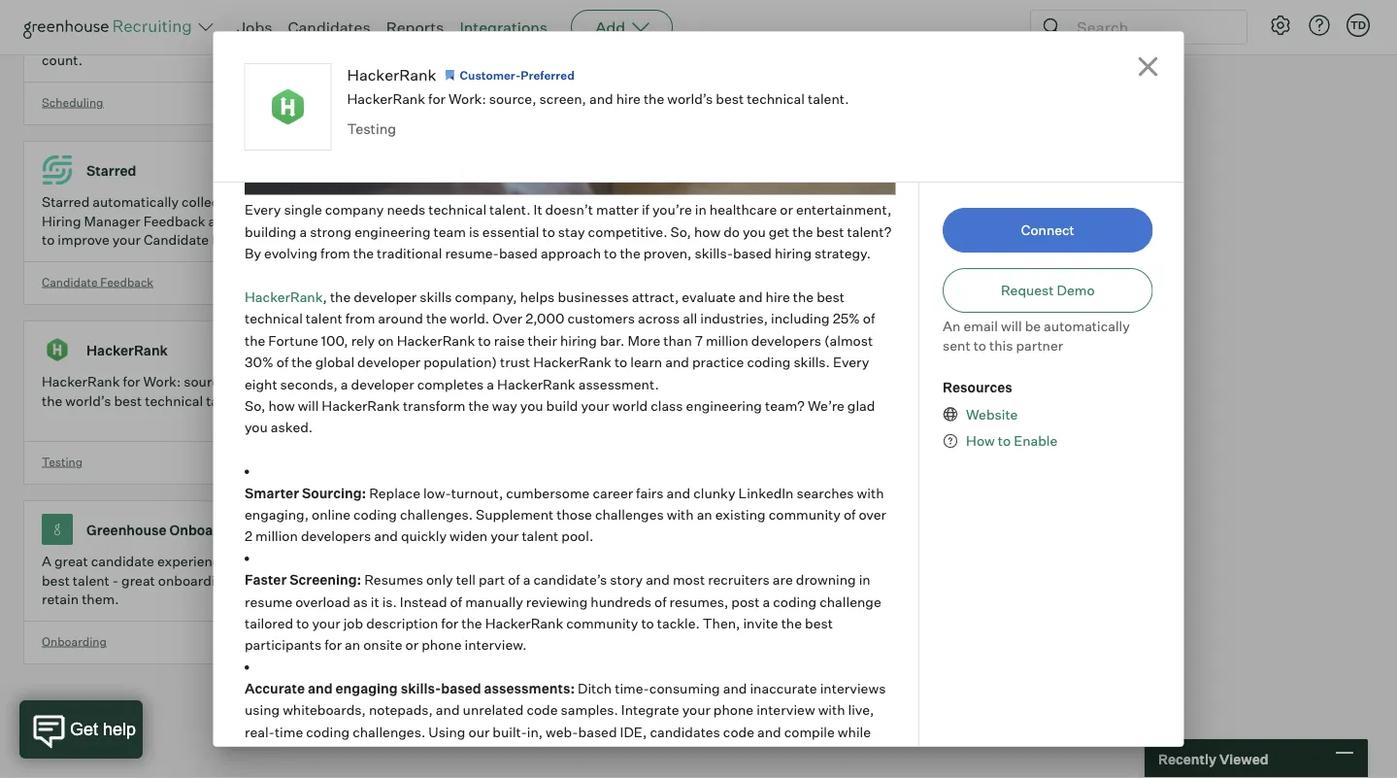 Task type: vqa. For each thing, say whether or not it's contained in the screenshot.
2nd Senior
no



Task type: describe. For each thing, give the bounding box(es) containing it.
resume
[[244, 593, 292, 610]]

hiring inside , the developer skills company, helps businesses attract, evaluate and hire the best technical talent from around the world. over 2,000 customers across all industries, including 25% of the fortune 100, rely on hackerrank to raise their hiring bar. more than 7 million developers (almost 30% of the global developer population) trust hackerrank to learn and practice coding skills. every eight seconds, a developer completes a hackerrank assessment.
[[560, 332, 597, 349]]

1 horizontal spatial candidate
[[144, 231, 209, 248]]

-
[[112, 572, 119, 589]]

td button
[[1347, 14, 1371, 37]]

developers inside , the developer skills company, helps businesses attract, evaluate and hire the best technical talent from around the world. over 2,000 customers across all industries, including 25% of the fortune 100, rely on hackerrank to raise their hiring bar. more than 7 million developers (almost 30% of the global developer population) trust hackerrank to learn and practice coding skills. every eight seconds, a developer completes a hackerrank assessment.
[[751, 332, 821, 349]]

2
[[244, 528, 252, 545]]

doesn't
[[545, 201, 593, 218]]

prelude, inside the remove friction from interview scheduling and deliver an incredible candidate experience with prelude, part of calendly.
[[405, 411, 458, 428]]

developers inside replace low-turnout, cumbersome career fairs and clunky linkedin searches with engaging, online coding challenges. supplement those challenges with an existing community of over 2 million developers and quickly widen your talent pool.
[[301, 528, 371, 545]]

to right how
[[999, 432, 1011, 449]]

will for how
[[297, 397, 318, 414]]

interview inside ditch time-consuming and inaccurate interviews using whiteboards, notepads, and unrelated code samples. integrate your phone interview with live, real-time coding challenges. using our built-in, web-based ide, candidates code and compile while you watch and evaluate their coding skill and style.
[[756, 702, 815, 719]]

namely for namely is the leading hr, payroll, and benefits platform for growing companies.
[[768, 373, 817, 390]]

and inside namely is the leading hr, payroll, and benefits platform for growing companies.
[[985, 373, 1009, 390]]

strategy.
[[815, 245, 871, 262]]

of right 25%
[[863, 310, 875, 327]]

post
[[731, 593, 760, 610]]

count.
[[42, 52, 83, 69]]

you inside starred automatically collects all candidate and hiring manager feedback and shows you how to improve your candidate experience
[[279, 212, 302, 229]]

your inside the gauge your developer candidates' real-life skills with deeply accurate codecheck assessments.
[[813, 194, 841, 211]]

0 vertical spatial prelude,
[[450, 341, 506, 358]]

the inside bamboohr is the no.1 hr software for small & medium businesses.
[[495, 14, 515, 31]]

so, inside every single company needs technical talent. it doesn't matter if you're in healthcare or entertainment, building a strong engineering team is essential to stay competitive. so, how do you get the best talent? by evolving from the traditional resume-based approach to the proven, skills-based hiring strategy.
[[670, 223, 691, 240]]

developer inside the gauge your developer candidates' real-life skills with deeply accurate codecheck assessments.
[[844, 194, 907, 211]]

with inside ditch time-consuming and inaccurate interviews using whiteboards, notepads, and unrelated code samples. integrate your phone interview with live, real-time coding challenges. using our built-in, web-based ide, candidates code and compile while you watch and evaluate their coding skill and style.
[[818, 702, 845, 719]]

bamboohr
[[405, 14, 478, 31]]

low-
[[423, 484, 451, 501]]

bamboohr is the no.1 hr software for small & medium businesses.
[[405, 14, 695, 50]]

challenge
[[820, 593, 881, 610]]

25%
[[833, 310, 860, 327]]

are
[[773, 571, 793, 588]]

accurate
[[244, 680, 305, 697]]

based up unrelated on the left bottom of page
[[441, 680, 481, 697]]

helps inside , the developer skills company, helps businesses attract, evaluate and hire the best technical talent from around the world. over 2,000 customers across all industries, including 25% of the fortune 100, rely on hackerrank to raise their hiring bar. more than 7 million developers (almost 30% of the global developer population) trust hackerrank to learn and practice coding skills. every eight seconds, a developer completes a hackerrank assessment.
[[520, 288, 555, 305]]

tech
[[499, 212, 531, 229]]

&
[[686, 14, 695, 31]]

job inside resumes only tell part of a candidate's story and most recruiters are drowning in resume overload as it is. instead of manually reviewing hundreds of resumes, post a coding challenge tailored to your job description for the hackerrank community to tackle. then, invite the best participants for an onsite or phone interview.
[[343, 615, 363, 632]]

hire down add popup button
[[617, 90, 641, 107]]

or inside resumes only tell part of a candidate's story and most recruiters are drowning in resume overload as it is. instead of manually reviewing hundreds of resumes, post a coding challenge tailored to your job description for the hackerrank community to tackle. then, invite the best participants for an onsite or phone interview.
[[405, 636, 418, 653]]

most
[[673, 571, 705, 588]]

you inside every single company needs technical talent. it doesn't matter if you're in healthcare or entertainment, building a strong engineering team is essential to stay competitive. so, how do you get the best talent? by evolving from the traditional resume-based approach to the proven, skills-based hiring strategy.
[[743, 223, 766, 240]]

1 vertical spatial skills-
[[400, 680, 441, 697]]

experience inside a great candidate experience helps you hire the best talent - great onboarding ensures you retain them.
[[157, 553, 228, 570]]

recently
[[1159, 750, 1217, 767]]

and down built-
[[503, 745, 527, 762]]

0 horizontal spatial work:
[[143, 373, 181, 390]]

1 horizontal spatial work:
[[449, 90, 486, 107]]

team
[[433, 223, 466, 240]]

a inside hired is a job opportunity marketplace created specifically for tech talent.
[[457, 194, 464, 211]]

transform
[[403, 397, 465, 414]]

reference
[[768, 95, 824, 109]]

namely for namely
[[813, 341, 864, 358]]

, the developer skills company, helps businesses attract, evaluate and hire the best technical talent from around the world. over 2,000 customers across all industries, including 25% of the fortune 100, rely on hackerrank to raise their hiring bar. more than 7 million developers (almost 30% of the global developer population) trust hackerrank to learn and practice coding skills. every eight seconds, a developer completes a hackerrank assessment.
[[244, 288, 875, 392]]

completes
[[417, 375, 484, 392]]

30%
[[244, 353, 273, 370]]

based inside "crosschq's cloud-based platform brings reference checking into the 21st century."
[[883, 14, 922, 31]]

connect
[[1022, 222, 1075, 239]]

quickly
[[401, 528, 446, 545]]

part inside the remove friction from interview scheduling and deliver an incredible candidate experience with prelude, part of calendly.
[[461, 411, 488, 428]]

your inside replace low-turnout, cumbersome career fairs and clunky linkedin searches with engaging, online coding challenges. supplement those challenges with an existing community of over 2 million developers and quickly widen your talent pool.
[[490, 528, 519, 545]]

over
[[859, 506, 886, 523]]

coding down using
[[428, 745, 472, 762]]

with down clunky
[[667, 506, 694, 523]]

an inside replace low-turnout, cumbersome career fairs and clunky linkedin searches with engaging, online coding challenges. supplement those challenges with an existing community of over 2 million developers and quickly widen your talent pool.
[[697, 506, 712, 523]]

a
[[42, 553, 51, 570]]

specifically
[[405, 212, 476, 229]]

you're
[[652, 201, 692, 218]]

of down tell
[[450, 593, 462, 610]]

compile
[[784, 723, 835, 740]]

experience
[[212, 231, 284, 248]]

live,
[[848, 702, 874, 719]]

to left raise
[[478, 332, 491, 349]]

around
[[378, 310, 423, 327]]

accurate
[[844, 212, 900, 229]]

of up tackle. at the bottom of the page
[[654, 593, 666, 610]]

those
[[556, 506, 592, 523]]

medium
[[405, 33, 457, 50]]

brings
[[982, 14, 1023, 31]]

bar.
[[600, 332, 625, 349]]

challenges. inside replace low-turnout, cumbersome career fairs and clunky linkedin searches with engaging, online coding challenges. supplement those challenges with an existing community of over 2 million developers and quickly widen your talent pool.
[[400, 506, 473, 523]]

you left asked.
[[244, 419, 267, 436]]

and inside hackerrank for work: source, screen, and hire the world's best technical talent.
[[284, 373, 308, 390]]

engineering inside every single company needs technical talent. it doesn't matter if you're in healthcare or entertainment, building a strong engineering team is essential to stay competitive. so, how do you get the best talent? by evolving from the traditional resume-based approach to the proven, skills-based hiring strategy.
[[354, 223, 430, 240]]

million inside replace low-turnout, cumbersome career fairs and clunky linkedin searches with engaging, online coding challenges. supplement those challenges with an existing community of over 2 million developers and quickly widen your talent pool.
[[255, 528, 298, 545]]

time
[[274, 723, 303, 740]]

of down 2,000
[[539, 341, 552, 358]]

remove friction from interview scheduling and deliver an incredible candidate experience with prelude, part of calendly.
[[405, 373, 702, 428]]

hr,
[[907, 373, 931, 390]]

their inside ditch time-consuming and inaccurate interviews using whiteboards, notepads, and unrelated code samples. integrate your phone interview with live, real-time coding challenges. using our built-in, web-based ide, candidates code and compile while you watch and evaluate their coding skill and style.
[[395, 745, 425, 762]]

than
[[663, 332, 692, 349]]

evaluate inside , the developer skills company, helps businesses attract, evaluate and hire the best technical talent from around the world. over 2,000 customers across all industries, including 25% of the fortune 100, rely on hackerrank to raise their hiring bar. more than 7 million developers (almost 30% of the global developer population) trust hackerrank to learn and practice coding skills. every eight seconds, a developer completes a hackerrank assessment.
[[682, 288, 736, 305]]

best inside resumes only tell part of a candidate's story and most recruiters are drowning in resume overload as it is. instead of manually reviewing hundreds of resumes, post a coding challenge tailored to your job description for the hackerrank community to tackle. then, invite the best participants for an onsite or phone interview.
[[805, 615, 833, 632]]

2 horizontal spatial talent.
[[808, 90, 850, 107]]

with inside the remove friction from interview scheduling and deliver an incredible candidate experience with prelude, part of calendly.
[[675, 392, 702, 409]]

based down do
[[733, 245, 772, 262]]

hackerrank inside 'so, how will hackerrank transform the way you build your world class engineering team? we're glad you asked.'
[[321, 397, 400, 414]]

over
[[492, 310, 522, 327]]

and up strong
[[320, 194, 344, 211]]

1 vertical spatial great
[[122, 572, 155, 589]]

hiring inside every single company needs technical talent. it doesn't matter if you're in healthcare or entertainment, building a strong engineering team is essential to stay competitive. so, how do you get the best talent? by evolving from the traditional resume-based approach to the proven, skills-based hiring strategy.
[[775, 245, 812, 262]]

accurate and engaging skills-based assessments:
[[244, 680, 575, 697]]

an inside the remove friction from interview scheduling and deliver an incredible candidate experience with prelude, part of calendly.
[[451, 392, 467, 409]]

1 horizontal spatial screen,
[[540, 90, 587, 107]]

phone inside resumes only tell part of a candidate's story and most recruiters are drowning in resume overload as it is. instead of manually reviewing hundreds of resumes, post a coding challenge tailored to your job description for the hackerrank community to tackle. then, invite the best participants for an onsite or phone interview.
[[421, 636, 461, 653]]

of inside the remove friction from interview scheduling and deliver an incredible candidate experience with prelude, part of calendly.
[[491, 411, 503, 428]]

with up over
[[857, 484, 884, 501]]

technical left eight
[[145, 392, 203, 409]]

from inside , the developer skills company, helps businesses attract, evaluate and hire the best technical talent from around the world. over 2,000 customers across all industries, including 25% of the fortune 100, rely on hackerrank to raise their hiring bar. more than 7 million developers (almost 30% of the global developer population) trust hackerrank to learn and practice coding skills. every eight seconds, a developer completes a hackerrank assessment.
[[345, 310, 375, 327]]

add
[[596, 17, 626, 37]]

hiring
[[42, 212, 81, 229]]

the inside 'so, how will hackerrank transform the way you build your world class engineering team? we're glad you asked.'
[[468, 397, 489, 414]]

every single company needs technical talent. it doesn't matter if you're in healthcare or entertainment, building a strong engineering team is essential to stay competitive. so, how do you get the best talent? by evolving from the traditional resume-based approach to the proven, skills-based hiring strategy.
[[244, 201, 892, 262]]

your inside starred automatically collects all candidate and hiring manager feedback and shows you how to improve your candidate experience
[[112, 231, 141, 248]]

1 horizontal spatial testing
[[347, 120, 396, 137]]

you up faster
[[268, 553, 291, 570]]

every
[[246, 33, 281, 50]]

how inside starred automatically collects all candidate and hiring manager feedback and shows you how to improve your candidate experience
[[305, 212, 331, 229]]

drowning
[[796, 571, 856, 588]]

100,
[[321, 332, 348, 349]]

coding inside resumes only tell part of a candidate's story and most recruiters are drowning in resume overload as it is. instead of manually reviewing hundreds of resumes, post a coding challenge tailored to your job description for the hackerrank community to tackle. then, invite the best participants for an onsite or phone interview.
[[773, 593, 817, 610]]

1 vertical spatial onboarding
[[42, 634, 107, 649]]

deeply
[[798, 212, 841, 229]]

candidate inside a great candidate experience helps you hire the best talent - great onboarding ensures you retain them.
[[91, 553, 154, 570]]

raise
[[494, 332, 525, 349]]

practice
[[692, 353, 744, 370]]

skills inside , the developer skills company, helps businesses attract, evaluate and hire the best technical talent from around the world. over 2,000 customers across all industries, including 25% of the fortune 100, rely on hackerrank to raise their hiring bar. more than 7 million developers (almost 30% of the global developer population) trust hackerrank to learn and practice coding skills. every eight seconds, a developer completes a hackerrank assessment.
[[419, 288, 452, 305]]

watch
[[270, 745, 309, 762]]

and up using
[[436, 702, 460, 719]]

coding inside , the developer skills company, helps businesses attract, evaluate and hire the best technical talent from around the world. over 2,000 customers across all industries, including 25% of the fortune 100, rely on hackerrank to raise their hiring bar. more than 7 million developers (almost 30% of the global developer population) trust hackerrank to learn and practice coding skills. every eight seconds, a developer completes a hackerrank assessment.
[[747, 353, 791, 370]]

0 vertical spatial code
[[526, 702, 558, 719]]

based down essential
[[499, 245, 538, 262]]

experience inside the remove friction from interview scheduling and deliver an incredible candidate experience with prelude, part of calendly.
[[602, 392, 672, 409]]

and up whiteboards, on the bottom of the page
[[307, 680, 332, 697]]

real- inside the gauge your developer candidates' real-life skills with deeply accurate codecheck assessments.
[[987, 194, 1017, 211]]

in inside resumes only tell part of a candidate's story and most recruiters are drowning in resume overload as it is. instead of manually reviewing hundreds of resumes, post a coding challenge tailored to your job description for the hackerrank community to tackle. then, invite the best participants for an onsite or phone interview.
[[859, 571, 871, 588]]

coding inside replace low-turnout, cumbersome career fairs and clunky linkedin searches with engaging, online coding challenges. supplement those challenges with an existing community of over 2 million developers and quickly widen your talent pool.
[[353, 506, 397, 523]]

2 vertical spatial talent.
[[206, 392, 247, 409]]

community inside replace low-turnout, cumbersome career fairs and clunky linkedin searches with engaging, online coding challenges. supplement those challenges with an existing community of over 2 million developers and quickly widen your talent pool.
[[769, 506, 841, 523]]

technical inside every single company needs technical talent. it doesn't matter if you're in healthcare or entertainment, building a strong engineering team is essential to stay competitive. so, how do you get the best talent? by evolving from the traditional resume-based approach to the proven, skills-based hiring strategy.
[[428, 201, 486, 218]]

cloud-
[[842, 14, 883, 31]]

from inside every single company needs technical talent. it doesn't matter if you're in healthcare or entertainment, building a strong engineering team is essential to stay competitive. so, how do you get the best talent? by evolving from the traditional resume-based approach to the proven, skills-based hiring strategy.
[[320, 245, 350, 262]]

your inside resumes only tell part of a candidate's story and most recruiters are drowning in resume overload as it is. instead of manually reviewing hundreds of resumes, post a coding challenge tailored to your job description for the hackerrank community to tackle. then, invite the best participants for an onsite or phone interview.
[[312, 615, 340, 632]]

entertainment,
[[796, 201, 892, 218]]

make
[[208, 33, 243, 50]]

integrations link
[[460, 17, 548, 37]]

and inside resumes only tell part of a candidate's story and most recruiters are drowning in resume overload as it is. instead of manually reviewing hundreds of resumes, post a coding challenge tailored to your job description for the hackerrank community to tackle. then, invite the best participants for an onsite or phone interview.
[[646, 571, 670, 588]]

1 horizontal spatial world's
[[668, 90, 713, 107]]

0 horizontal spatial world's
[[65, 392, 111, 409]]

candidate inside the remove friction from interview scheduling and deliver an incredible candidate experience with prelude, part of calendly.
[[536, 392, 599, 409]]

so, inside 'so, how will hackerrank transform the way you build your world class engineering team? we're glad you asked.'
[[244, 397, 265, 414]]

tackle.
[[657, 615, 700, 632]]

talent?
[[847, 223, 892, 240]]

feedback inside starred automatically collects all candidate and hiring manager feedback and shows you how to improve your candidate experience
[[143, 212, 206, 229]]

hired for hired is a job opportunity marketplace created specifically for tech talent.
[[405, 194, 440, 211]]

customers
[[567, 310, 635, 327]]

codecheck
[[903, 212, 976, 229]]

small
[[649, 14, 683, 31]]

story
[[610, 571, 643, 588]]

helps inside goodtime hire helps companies go beyond candidate experience and make every interview count.
[[142, 14, 177, 31]]

best inside every single company needs technical talent. it doesn't matter if you're in healthcare or entertainment, building a strong engineering team is essential to stay competitive. so, how do you get the best talent? by evolving from the traditional resume-based approach to the proven, skills-based hiring strategy.
[[816, 223, 844, 240]]

coding down whiteboards, on the bottom of the page
[[306, 723, 349, 740]]

an email will be automatically sent to this partner
[[943, 318, 1131, 354]]

a up reviewing
[[523, 571, 530, 588]]

1 horizontal spatial code
[[723, 723, 754, 740]]

benefits
[[1012, 373, 1063, 390]]

consuming
[[649, 680, 720, 697]]

hire inside , the developer skills company, helps businesses attract, evaluate and hire the best technical talent from around the world. over 2,000 customers across all industries, including 25% of the fortune 100, rely on hackerrank to raise their hiring bar. more than 7 million developers (almost 30% of the global developer population) trust hackerrank to learn and practice coding skills. every eight seconds, a developer completes a hackerrank assessment.
[[766, 288, 790, 305]]

platform inside namely is the leading hr, payroll, and benefits platform for growing companies.
[[768, 392, 823, 409]]

community inside resumes only tell part of a candidate's story and most recruiters are drowning in resume overload as it is. instead of manually reviewing hundreds of resumes, post a coding challenge tailored to your job description for the hackerrank community to tackle. then, invite the best participants for an onsite or phone interview.
[[566, 615, 638, 632]]

into
[[893, 33, 917, 50]]

connect button
[[943, 208, 1154, 253]]

of right 30%
[[276, 353, 288, 370]]

to up assessment.
[[614, 353, 627, 370]]

company
[[325, 201, 384, 218]]

how inside every single company needs technical talent. it doesn't matter if you're in healthcare or entertainment, building a strong engineering team is essential to stay competitive. so, how do you get the best talent? by evolving from the traditional resume-based approach to the proven, skills-based hiring strategy.
[[694, 223, 720, 240]]

you inside ditch time-consuming and inaccurate interviews using whiteboards, notepads, and unrelated code samples. integrate your phone interview with live, real-time coding challenges. using our built-in, web-based ide, candidates code and compile while you watch and evaluate their coding skill and style.
[[244, 745, 267, 762]]

email
[[964, 318, 999, 335]]

cumbersome
[[506, 484, 590, 501]]

1 horizontal spatial source,
[[489, 90, 537, 107]]

sent
[[943, 337, 971, 354]]

strong
[[310, 223, 351, 240]]

to up participants
[[296, 615, 309, 632]]

you up overload at the bottom of the page
[[288, 572, 311, 589]]

interview inside goodtime hire helps companies go beyond candidate experience and make every interview count.
[[284, 33, 343, 50]]

ditch
[[578, 680, 612, 697]]

0 horizontal spatial great
[[54, 553, 88, 570]]

hackerrank inside resumes only tell part of a candidate's story and most recruiters are drowning in resume overload as it is. instead of manually reviewing hundreds of resumes, post a coding challenge tailored to your job description for the hackerrank community to tackle. then, invite the best participants for an onsite or phone interview.
[[485, 615, 563, 632]]

and left compile
[[757, 723, 781, 740]]

0 horizontal spatial source,
[[184, 373, 231, 390]]

interviews
[[820, 680, 886, 697]]

2,000
[[525, 310, 564, 327]]

a up way
[[487, 375, 494, 392]]

way
[[492, 397, 517, 414]]

glad
[[847, 397, 875, 414]]

every inside every single company needs technical talent. it doesn't matter if you're in healthcare or entertainment, building a strong engineering team is essential to stay competitive. so, how do you get the best talent? by evolving from the traditional resume-based approach to the proven, skills-based hiring strategy.
[[244, 201, 281, 218]]

population)
[[423, 353, 497, 370]]

tailored
[[244, 615, 293, 632]]

1 vertical spatial feedback
[[100, 275, 154, 289]]

how inside 'so, how will hackerrank transform the way you build your world class engineering team? we're glad you asked.'
[[268, 397, 294, 414]]

hire down global
[[311, 373, 336, 390]]

replace
[[369, 484, 420, 501]]

across
[[638, 310, 680, 327]]

a inside every single company needs technical talent. it doesn't matter if you're in healthcare or entertainment, building a strong engineering team is essential to stay competitive. so, how do you get the best talent? by evolving from the traditional resume-based approach to the proven, skills-based hiring strategy.
[[299, 223, 307, 240]]



Task type: locate. For each thing, give the bounding box(es) containing it.
starred inside starred automatically collects all candidate and hiring manager feedback and shows you how to improve your candidate experience
[[42, 194, 90, 211]]

of left over
[[844, 506, 856, 523]]

asked.
[[270, 419, 312, 436]]

namely down 25%
[[813, 341, 864, 358]]

developers down online
[[301, 528, 371, 545]]

1 vertical spatial helps
[[520, 288, 555, 305]]

for inside namely is the leading hr, payroll, and benefits platform for growing companies.
[[826, 392, 843, 409]]

for inside bamboohr is the no.1 hr software for small & medium businesses.
[[628, 14, 646, 31]]

0 vertical spatial candidate
[[252, 194, 317, 211]]

1 horizontal spatial interview
[[540, 373, 599, 390]]

and right fairs
[[666, 484, 690, 501]]

every down (almost
[[833, 353, 869, 370]]

screen, down preferred
[[540, 90, 587, 107]]

for inside hired is a job opportunity marketplace created specifically for tech talent.
[[479, 212, 496, 229]]

every up the building
[[244, 201, 281, 218]]

testing
[[347, 120, 396, 137], [42, 454, 83, 469]]

greenhouse onboarding
[[86, 521, 248, 538]]

to left stay
[[542, 223, 555, 240]]

from inside the remove friction from interview scheduling and deliver an incredible candidate experience with prelude, part of calendly.
[[508, 373, 537, 390]]

hired for hired
[[450, 162, 487, 179]]

skills up world.
[[419, 288, 452, 305]]

1 vertical spatial world's
[[65, 392, 111, 409]]

engineering down the practice at the top of the page
[[686, 397, 762, 414]]

marketplace
[[568, 194, 648, 211]]

talent.
[[533, 212, 578, 229]]

your down overload at the bottom of the page
[[312, 615, 340, 632]]

code up in, on the bottom of the page
[[526, 702, 558, 719]]

searches
[[797, 484, 854, 501]]

0 horizontal spatial all
[[234, 194, 249, 211]]

code right candidates
[[723, 723, 754, 740]]

to inside an email will be automatically sent to this partner
[[974, 337, 987, 354]]

a down the single
[[299, 223, 307, 240]]

reviewing
[[526, 593, 588, 610]]

1 vertical spatial interview
[[540, 373, 599, 390]]

1 vertical spatial hiring
[[560, 332, 597, 349]]

demo
[[1058, 282, 1095, 299]]

all inside , the developer skills company, helps businesses attract, evaluate and hire the best technical talent from around the world. over 2,000 customers across all industries, including 25% of the fortune 100, rely on hackerrank to raise their hiring bar. more than 7 million developers (almost 30% of the global developer population) trust hackerrank to learn and practice coding skills. every eight seconds, a developer completes a hackerrank assessment.
[[683, 310, 697, 327]]

starred for starred
[[86, 162, 136, 179]]

1 horizontal spatial job
[[467, 194, 487, 211]]

every
[[244, 201, 281, 218], [833, 353, 869, 370]]

the
[[495, 14, 515, 31], [920, 33, 941, 50], [644, 90, 665, 107], [793, 223, 813, 240], [353, 245, 374, 262], [620, 245, 640, 262], [330, 288, 350, 305], [793, 288, 814, 305], [426, 310, 447, 327], [244, 332, 265, 349], [291, 353, 312, 370], [834, 373, 854, 390], [42, 392, 62, 409], [468, 397, 489, 414], [321, 553, 342, 570], [461, 615, 482, 632], [781, 615, 802, 632]]

screen,
[[540, 90, 587, 107], [234, 373, 281, 390]]

1 vertical spatial part
[[461, 411, 488, 428]]

0 horizontal spatial skills
[[419, 288, 452, 305]]

companies
[[179, 14, 249, 31]]

your down the supplement
[[490, 528, 519, 545]]

1 horizontal spatial phone
[[713, 702, 754, 719]]

industries,
[[700, 310, 768, 327]]

candidate down "improve"
[[42, 275, 98, 289]]

1 vertical spatial every
[[833, 353, 869, 370]]

an inside resumes only tell part of a candidate's story and most recruiters are drowning in resume overload as it is. instead of manually reviewing hundreds of resumes, post a coding challenge tailored to your job description for the hackerrank community to tackle. then, invite the best participants for an onsite or phone interview.
[[344, 636, 360, 653]]

challenges. inside ditch time-consuming and inaccurate interviews using whiteboards, notepads, and unrelated code samples. integrate your phone interview with live, real-time coding challenges. using our built-in, web-based ide, candidates code and compile while you watch and evaluate their coding skill and style.
[[352, 723, 425, 740]]

0 horizontal spatial evaluate
[[339, 745, 393, 762]]

1 horizontal spatial evaluate
[[682, 288, 736, 305]]

and left quickly
[[374, 528, 398, 545]]

all inside starred automatically collects all candidate and hiring manager feedback and shows you how to improve your candidate experience
[[234, 194, 249, 211]]

skill
[[475, 745, 500, 762]]

hris
[[405, 95, 433, 109]]

1 vertical spatial million
[[255, 528, 298, 545]]

skills- up 'notepads,'
[[400, 680, 441, 697]]

0 horizontal spatial skills-
[[400, 680, 441, 697]]

greenhouse recruiting image
[[23, 16, 198, 39]]

needs
[[387, 201, 425, 218]]

crosschq's cloud-based platform brings reference checking into the 21st century.
[[768, 14, 1024, 50]]

and right eight
[[284, 373, 308, 390]]

hiring
[[775, 245, 812, 262], [560, 332, 597, 349]]

automatically inside an email will be automatically sent to this partner
[[1044, 318, 1131, 335]]

1 vertical spatial candidate
[[536, 392, 599, 409]]

1 vertical spatial testing
[[42, 454, 83, 469]]

overload
[[295, 593, 350, 610]]

platform inside "crosschq's cloud-based platform brings reference checking into the 21st century."
[[925, 14, 979, 31]]

preferred
[[521, 68, 575, 82]]

talent inside a great candidate experience helps you hire the best talent - great onboarding ensures you retain them.
[[73, 572, 109, 589]]

faster screening:
[[244, 571, 361, 588]]

leading
[[857, 373, 904, 390]]

with
[[768, 212, 796, 229], [675, 392, 702, 409], [857, 484, 884, 501], [667, 506, 694, 523], [818, 702, 845, 719]]

time-
[[615, 680, 649, 697]]

1 horizontal spatial onboarding
[[170, 521, 248, 538]]

based
[[883, 14, 922, 31], [499, 245, 538, 262], [733, 245, 772, 262], [441, 680, 481, 697], [578, 723, 617, 740]]

1 horizontal spatial or
[[780, 201, 793, 218]]

2 vertical spatial candidate
[[42, 275, 98, 289]]

fairs
[[636, 484, 663, 501]]

healthcare
[[709, 201, 777, 218]]

linkedin
[[738, 484, 794, 501]]

2 horizontal spatial candidate
[[252, 194, 317, 211]]

1 vertical spatial real-
[[244, 723, 274, 740]]

your inside ditch time-consuming and inaccurate interviews using whiteboards, notepads, and unrelated code samples. integrate your phone interview with live, real-time coding challenges. using our built-in, web-based ide, candidates code and compile while you watch and evaluate their coding skill and style.
[[682, 702, 710, 719]]

approach
[[541, 245, 601, 262]]

talent down the supplement
[[522, 528, 558, 545]]

based inside ditch time-consuming and inaccurate interviews using whiteboards, notepads, and unrelated code samples. integrate your phone interview with live, real-time coding challenges. using our built-in, web-based ide, candidates code and compile while you watch and evaluate their coding skill and style.
[[578, 723, 617, 740]]

prelude, down deliver
[[405, 411, 458, 428]]

starred for starred automatically collects all candidate and hiring manager feedback and shows you how to improve your candidate experience
[[42, 194, 90, 211]]

hire
[[112, 14, 139, 31]]

candidate's
[[533, 571, 607, 588]]

helps
[[142, 14, 177, 31], [520, 288, 555, 305], [230, 553, 265, 570]]

0 horizontal spatial hired
[[405, 194, 440, 211]]

0 horizontal spatial so,
[[244, 397, 265, 414]]

prelude, up friction
[[450, 341, 506, 358]]

1 vertical spatial namely
[[768, 373, 817, 390]]

onboarding down retain on the left bottom
[[42, 634, 107, 649]]

enable
[[1014, 432, 1058, 449]]

coding left skills.
[[747, 353, 791, 370]]

real- up assessments.
[[987, 194, 1017, 211]]

0 vertical spatial work:
[[449, 90, 486, 107]]

0 vertical spatial namely
[[813, 341, 864, 358]]

0 vertical spatial in
[[695, 201, 707, 218]]

with inside the gauge your developer candidates' real-life skills with deeply accurate codecheck assessments.
[[768, 212, 796, 229]]

remove
[[405, 373, 457, 390]]

from up 'rely'
[[345, 310, 375, 327]]

automatically down demo
[[1044, 318, 1131, 335]]

phone inside ditch time-consuming and inaccurate interviews using whiteboards, notepads, and unrelated code samples. integrate your phone interview with live, real-time coding challenges. using our built-in, web-based ide, candidates code and compile while you watch and evaluate their coding skill and style.
[[713, 702, 754, 719]]

hiring down customers
[[560, 332, 597, 349]]

talent inside , the developer skills company, helps businesses attract, evaluate and hire the best technical talent from around the world. over 2,000 customers across all industries, including 25% of the fortune 100, rely on hackerrank to raise their hiring bar. more than 7 million developers (almost 30% of the global developer population) trust hackerrank to learn and practice coding skills. every eight seconds, a developer completes a hackerrank assessment.
[[305, 310, 342, 327]]

1 horizontal spatial will
[[1002, 318, 1023, 335]]

testing link
[[347, 120, 396, 137]]

1 vertical spatial in
[[859, 571, 871, 588]]

helps right 'hire'
[[142, 14, 177, 31]]

hire up including
[[766, 288, 790, 305]]

engineering inside 'so, how will hackerrank transform the way you build your world class engineering team? we're glad you asked.'
[[686, 397, 762, 414]]

your
[[813, 194, 841, 211], [112, 231, 141, 248], [581, 397, 609, 414], [490, 528, 519, 545], [312, 615, 340, 632], [682, 702, 710, 719]]

candidate inside goodtime hire helps companies go beyond candidate experience and make every interview count.
[[42, 33, 105, 50]]

hire
[[617, 90, 641, 107], [766, 288, 790, 305], [311, 373, 336, 390], [294, 553, 319, 570]]

job down as
[[343, 615, 363, 632]]

0 horizontal spatial platform
[[768, 392, 823, 409]]

great
[[54, 553, 88, 570], [122, 572, 155, 589]]

feedback down "improve"
[[100, 275, 154, 289]]

ensures
[[235, 572, 285, 589]]

1 vertical spatial automatically
[[1044, 318, 1131, 335]]

screen, inside hackerrank for work: source, screen, and hire the world's best technical talent.
[[234, 373, 281, 390]]

is inside bamboohr is the no.1 hr software for small & medium businesses.
[[481, 14, 492, 31]]

part inside resumes only tell part of a candidate's story and most recruiters are drowning in resume overload as it is. instead of manually reviewing hundreds of resumes, post a coding challenge tailored to your job description for the hackerrank community to tackle. then, invite the best participants for an onsite or phone interview.
[[478, 571, 505, 588]]

1 vertical spatial developers
[[301, 528, 371, 545]]

1 horizontal spatial every
[[833, 353, 869, 370]]

candidate up the building
[[252, 194, 317, 211]]

assessments.
[[979, 212, 1066, 229]]

how left do
[[694, 223, 720, 240]]

talent inside replace low-turnout, cumbersome career fairs and clunky linkedin searches with engaging, online coding challenges. supplement those challenges with an existing community of over 2 million developers and quickly widen your talent pool.
[[522, 528, 558, 545]]

1 vertical spatial code
[[723, 723, 754, 740]]

technical up team
[[428, 201, 486, 218]]

company,
[[455, 288, 517, 305]]

1 vertical spatial job
[[343, 615, 363, 632]]

technical down the "hackerrank" link
[[244, 310, 302, 327]]

is up resume-
[[469, 223, 479, 240]]

every inside , the developer skills company, helps businesses attract, evaluate and hire the best technical talent from around the world. over 2,000 customers across all industries, including 25% of the fortune 100, rely on hackerrank to raise their hiring bar. more than 7 million developers (almost 30% of the global developer population) trust hackerrank to learn and practice coding skills. every eight seconds, a developer completes a hackerrank assessment.
[[833, 353, 869, 370]]

0 vertical spatial part
[[508, 341, 536, 358]]

candidates
[[650, 723, 720, 740]]

coding down "are"
[[773, 593, 817, 610]]

0 horizontal spatial candidate
[[42, 275, 98, 289]]

and down add
[[590, 90, 614, 107]]

starred up manager at the top left of the page
[[86, 162, 136, 179]]

community down hundreds
[[566, 615, 638, 632]]

and up the website
[[985, 373, 1009, 390]]

with left live,
[[818, 702, 845, 719]]

candidates
[[288, 17, 371, 37]]

you
[[279, 212, 302, 229], [743, 223, 766, 240], [520, 397, 543, 414], [244, 419, 267, 436], [268, 553, 291, 570], [288, 572, 311, 589], [244, 745, 267, 762]]

interview down beyond
[[284, 33, 343, 50]]

smarter sourcing:
[[244, 484, 366, 501]]

no.1
[[518, 14, 545, 31]]

best inside a great candidate experience helps you hire the best talent - great onboarding ensures you retain them.
[[42, 572, 70, 589]]

0 horizontal spatial hiring
[[560, 332, 597, 349]]

recently viewed
[[1159, 750, 1269, 767]]

skills right 'life'
[[1039, 194, 1071, 211]]

2 vertical spatial helps
[[230, 553, 265, 570]]

technical inside , the developer skills company, helps businesses attract, evaluate and hire the best technical talent from around the world. over 2,000 customers across all industries, including 25% of the fortune 100, rely on hackerrank to raise their hiring bar. more than 7 million developers (almost 30% of the global developer population) trust hackerrank to learn and practice coding skills. every eight seconds, a developer completes a hackerrank assessment.
[[244, 310, 302, 327]]

million down industries, at the right top
[[706, 332, 748, 349]]

is inside namely is the leading hr, payroll, and benefits platform for growing companies.
[[820, 373, 831, 390]]

from down trust
[[508, 373, 537, 390]]

experience inside goodtime hire helps companies go beyond candidate experience and make every interview count.
[[108, 33, 178, 50]]

with down the practice at the top of the page
[[675, 392, 702, 409]]

and up industries, at the right top
[[739, 288, 763, 305]]

and down 'than'
[[665, 353, 689, 370]]

samples.
[[561, 702, 618, 719]]

0 horizontal spatial million
[[255, 528, 298, 545]]

and inside goodtime hire helps companies go beyond candidate experience and make every interview count.
[[181, 33, 205, 50]]

hire inside a great candidate experience helps you hire the best talent - great onboarding ensures you retain them.
[[294, 553, 319, 570]]

the inside "crosschq's cloud-based platform brings reference checking into the 21st century."
[[920, 33, 941, 50]]

beyond
[[271, 14, 319, 31]]

candidate down the goodtime
[[42, 33, 105, 50]]

of inside replace low-turnout, cumbersome career fairs and clunky linkedin searches with engaging, online coding challenges. supplement those challenges with an existing community of over 2 million developers and quickly widen your talent pool.
[[844, 506, 856, 523]]

1 vertical spatial hackerrank for work: source, screen, and hire the world's best technical talent.
[[42, 373, 336, 409]]

1 vertical spatial all
[[683, 310, 697, 327]]

0 vertical spatial will
[[1002, 318, 1023, 335]]

existing
[[715, 506, 766, 523]]

engaging
[[335, 680, 398, 697]]

is inside every single company needs technical talent. it doesn't matter if you're in healthcare or entertainment, building a strong engineering team is essential to stay competitive. so, how do you get the best talent? by evolving from the traditional resume-based approach to the proven, skills-based hiring strategy.
[[469, 223, 479, 240]]

namely inside namely is the leading hr, payroll, and benefits platform for growing companies.
[[768, 373, 817, 390]]

based down the samples.
[[578, 723, 617, 740]]

0 horizontal spatial in
[[695, 201, 707, 218]]

0 vertical spatial developers
[[751, 332, 821, 349]]

will for email
[[1002, 318, 1023, 335]]

namely up the team?
[[768, 373, 817, 390]]

do
[[723, 223, 740, 240]]

you up evolving
[[279, 212, 302, 229]]

0 vertical spatial evaluate
[[682, 288, 736, 305]]

0 vertical spatial their
[[527, 332, 557, 349]]

building
[[244, 223, 296, 240]]

1 vertical spatial platform
[[768, 392, 823, 409]]

hire up faster screening:
[[294, 553, 319, 570]]

0 horizontal spatial an
[[344, 636, 360, 653]]

1 horizontal spatial skills-
[[695, 245, 733, 262]]

source, down customer-preferred
[[489, 90, 537, 107]]

1 horizontal spatial community
[[769, 506, 841, 523]]

in inside every single company needs technical talent. it doesn't matter if you're in healthcare or entertainment, building a strong engineering team is essential to stay competitive. so, how do you get the best talent? by evolving from the traditional resume-based approach to the proven, skills-based hiring strategy.
[[695, 201, 707, 218]]

a right post
[[763, 593, 770, 610]]

Search text field
[[1073, 13, 1230, 41]]

to down the competitive.
[[604, 245, 617, 262]]

skills inside the gauge your developer candidates' real-life skills with deeply accurate codecheck assessments.
[[1039, 194, 1071, 211]]

website link
[[959, 405, 1018, 424]]

1 vertical spatial talent.
[[489, 201, 530, 218]]

pool.
[[561, 528, 593, 545]]

job inside hired is a job opportunity marketplace created specifically for tech talent.
[[467, 194, 487, 211]]

0 vertical spatial every
[[244, 201, 281, 218]]

0 vertical spatial source,
[[489, 90, 537, 107]]

1 vertical spatial so,
[[244, 397, 265, 414]]

their inside , the developer skills company, helps businesses attract, evaluate and hire the best technical talent from around the world. over 2,000 customers across all industries, including 25% of the fortune 100, rely on hackerrank to raise their hiring bar. more than 7 million developers (almost 30% of the global developer population) trust hackerrank to learn and practice coding skills. every eight seconds, a developer completes a hackerrank assessment.
[[527, 332, 557, 349]]

all
[[234, 194, 249, 211], [683, 310, 697, 327]]

0 horizontal spatial or
[[405, 636, 418, 653]]

part up manually
[[478, 571, 505, 588]]

0 vertical spatial from
[[320, 245, 350, 262]]

0 vertical spatial talent.
[[808, 90, 850, 107]]

0 horizontal spatial code
[[526, 702, 558, 719]]

is inside hired is a job opportunity marketplace created specifically for tech talent.
[[443, 194, 454, 211]]

request demo
[[1002, 282, 1095, 299]]

1 vertical spatial community
[[566, 615, 638, 632]]

1 vertical spatial their
[[395, 745, 425, 762]]

hackerrank banner image image
[[244, 0, 896, 195]]

them.
[[82, 591, 119, 608]]

0 horizontal spatial helps
[[142, 14, 177, 31]]

will left be
[[1002, 318, 1023, 335]]

and inside the remove friction from interview scheduling and deliver an incredible candidate experience with prelude, part of calendly.
[[675, 373, 699, 390]]

seconds,
[[280, 375, 337, 392]]

0 vertical spatial skills
[[1039, 194, 1071, 211]]

century.
[[972, 33, 1024, 50]]

software
[[570, 14, 625, 31]]

to inside starred automatically collects all candidate and hiring manager feedback and shows you how to improve your candidate experience
[[42, 231, 55, 248]]

0 vertical spatial world's
[[668, 90, 713, 107]]

2 horizontal spatial interview
[[756, 702, 815, 719]]

the inside a great candidate experience helps you hire the best talent - great onboarding ensures you retain them.
[[321, 553, 342, 570]]

0 horizontal spatial will
[[297, 397, 318, 414]]

gauge
[[768, 194, 810, 211]]

or down description
[[405, 636, 418, 653]]

our
[[468, 723, 489, 740]]

configure image
[[1270, 14, 1293, 37]]

2 vertical spatial from
[[508, 373, 537, 390]]

million down "engaging,"
[[255, 528, 298, 545]]

experience down scheduling
[[602, 392, 672, 409]]

hiring down get
[[775, 245, 812, 262]]

talent. inside every single company needs technical talent. it doesn't matter if you're in healthcare or entertainment, building a strong engineering team is essential to stay competitive. so, how do you get the best talent? by evolving from the traditional resume-based approach to the proven, skills-based hiring strategy.
[[489, 201, 530, 218]]

turnout,
[[451, 484, 503, 501]]

your down manager at the top left of the page
[[112, 231, 141, 248]]

is for bamboohr
[[481, 14, 492, 31]]

calendly
[[555, 341, 612, 358]]

based up into
[[883, 14, 922, 31]]

of up manually
[[508, 571, 520, 588]]

to left tackle. at the bottom of the page
[[641, 615, 654, 632]]

0 horizontal spatial hackerrank for work: source, screen, and hire the world's best technical talent.
[[42, 373, 336, 409]]

1 horizontal spatial an
[[451, 392, 467, 409]]

and down collects
[[208, 212, 232, 229]]

evaluate inside ditch time-consuming and inaccurate interviews using whiteboards, notepads, and unrelated code samples. integrate your phone interview with live, real-time coding challenges. using our built-in, web-based ide, candidates code and compile while you watch and evaluate their coding skill and style.
[[339, 745, 393, 762]]

matter
[[596, 201, 639, 218]]

2 vertical spatial talent
[[73, 572, 109, 589]]

to down email
[[974, 337, 987, 354]]

a down global
[[340, 375, 348, 392]]

assessments:
[[484, 680, 575, 697]]

0 horizontal spatial engineering
[[354, 223, 430, 240]]

starred up "hiring"
[[42, 194, 90, 211]]

you right way
[[520, 397, 543, 414]]

0 vertical spatial skills-
[[695, 245, 733, 262]]

calendly.
[[506, 411, 565, 428]]

partner
[[1017, 337, 1064, 354]]

0 horizontal spatial testing
[[42, 454, 83, 469]]

0 vertical spatial great
[[54, 553, 88, 570]]

real- inside ditch time-consuming and inaccurate interviews using whiteboards, notepads, and unrelated code samples. integrate your phone interview with live, real-time coding challenges. using our built-in, web-based ide, candidates code and compile while you watch and evaluate their coding skill and style.
[[244, 723, 274, 740]]

automatically inside starred automatically collects all candidate and hiring manager feedback and shows you how to improve your candidate experience
[[93, 194, 179, 211]]

and left inaccurate
[[723, 680, 747, 697]]

so, down eight
[[244, 397, 265, 414]]

and up class
[[675, 373, 699, 390]]

1 horizontal spatial in
[[859, 571, 871, 588]]

best inside , the developer skills company, helps businesses attract, evaluate and hire the best technical talent from around the world. over 2,000 customers across all industries, including 25% of the fortune 100, rely on hackerrank to raise their hiring bar. more than 7 million developers (almost 30% of the global developer population) trust hackerrank to learn and practice coding skills. every eight seconds, a developer completes a hackerrank assessment.
[[817, 288, 845, 305]]

0 vertical spatial platform
[[925, 14, 979, 31]]

0 vertical spatial interview
[[284, 33, 343, 50]]

technical down reference
[[747, 90, 805, 107]]

helps inside a great candidate experience helps you hire the best talent - great onboarding ensures you retain them.
[[230, 553, 265, 570]]

1 horizontal spatial great
[[122, 572, 155, 589]]

if
[[642, 201, 649, 218]]

and right watch
[[312, 745, 336, 762]]

or inside every single company needs technical talent. it doesn't matter if you're in healthcare or entertainment, building a strong engineering team is essential to stay competitive. so, how do you get the best talent? by evolving from the traditional resume-based approach to the proven, skills-based hiring strategy.
[[780, 201, 793, 218]]

0 horizontal spatial their
[[395, 745, 425, 762]]

interview inside the remove friction from interview scheduling and deliver an incredible candidate experience with prelude, part of calendly.
[[540, 373, 599, 390]]

the inside namely is the leading hr, payroll, and benefits platform for growing companies.
[[834, 373, 854, 390]]

manager
[[84, 212, 140, 229]]

0 vertical spatial phone
[[421, 636, 461, 653]]

is for hired
[[443, 194, 454, 211]]

skills- inside every single company needs technical talent. it doesn't matter if you're in healthcare or entertainment, building a strong engineering team is essential to stay competitive. so, how do you get the best talent? by evolving from the traditional resume-based approach to the proven, skills-based hiring strategy.
[[695, 245, 733, 262]]

will inside 'so, how will hackerrank transform the way you build your world class engineering team? we're glad you asked.'
[[297, 397, 318, 414]]

is for namely
[[820, 373, 831, 390]]

helps up 2,000
[[520, 288, 555, 305]]

1 horizontal spatial hackerrank for work: source, screen, and hire the world's best technical talent.
[[347, 90, 850, 107]]

1 vertical spatial evaluate
[[339, 745, 393, 762]]

global
[[315, 353, 354, 370]]

hackerrank inside hackerrank for work: source, screen, and hire the world's best technical talent.
[[42, 373, 120, 390]]

only
[[426, 571, 453, 588]]

engaging,
[[244, 506, 308, 523]]

1 horizontal spatial skills
[[1039, 194, 1071, 211]]

an left onsite
[[344, 636, 360, 653]]

1 horizontal spatial platform
[[925, 14, 979, 31]]

phone up candidates
[[713, 702, 754, 719]]

whiteboards,
[[282, 702, 366, 719]]

your up candidates
[[682, 702, 710, 719]]

0 horizontal spatial interview
[[284, 33, 343, 50]]

1 vertical spatial from
[[345, 310, 375, 327]]

challenges.
[[400, 506, 473, 523], [352, 723, 425, 740]]

phone down description
[[421, 636, 461, 653]]

evaluate down 'notepads,'
[[339, 745, 393, 762]]

0 horizontal spatial phone
[[421, 636, 461, 653]]

single
[[284, 201, 322, 218]]

from down strong
[[320, 245, 350, 262]]

to down "hiring"
[[42, 231, 55, 248]]

1 vertical spatial challenges.
[[352, 723, 425, 740]]

gauge your developer candidates' real-life skills with deeply accurate codecheck assessments.
[[768, 194, 1071, 229]]

is up we're
[[820, 373, 831, 390]]

2 horizontal spatial an
[[697, 506, 712, 523]]

smarter
[[244, 484, 299, 501]]

ide,
[[620, 723, 647, 740]]

2 vertical spatial experience
[[157, 553, 228, 570]]

0 vertical spatial challenges.
[[400, 506, 473, 523]]

checking
[[832, 33, 890, 50]]

will
[[1002, 318, 1023, 335], [297, 397, 318, 414]]

talent. down 30%
[[206, 392, 247, 409]]

from
[[320, 245, 350, 262], [345, 310, 375, 327], [508, 373, 537, 390]]

checks
[[826, 95, 867, 109]]

a
[[457, 194, 464, 211], [299, 223, 307, 240], [340, 375, 348, 392], [487, 375, 494, 392], [523, 571, 530, 588], [763, 593, 770, 610]]

talent. up essential
[[489, 201, 530, 218]]

your down assessment.
[[581, 397, 609, 414]]

payroll,
[[934, 373, 982, 390]]

will inside an email will be automatically sent to this partner
[[1002, 318, 1023, 335]]



